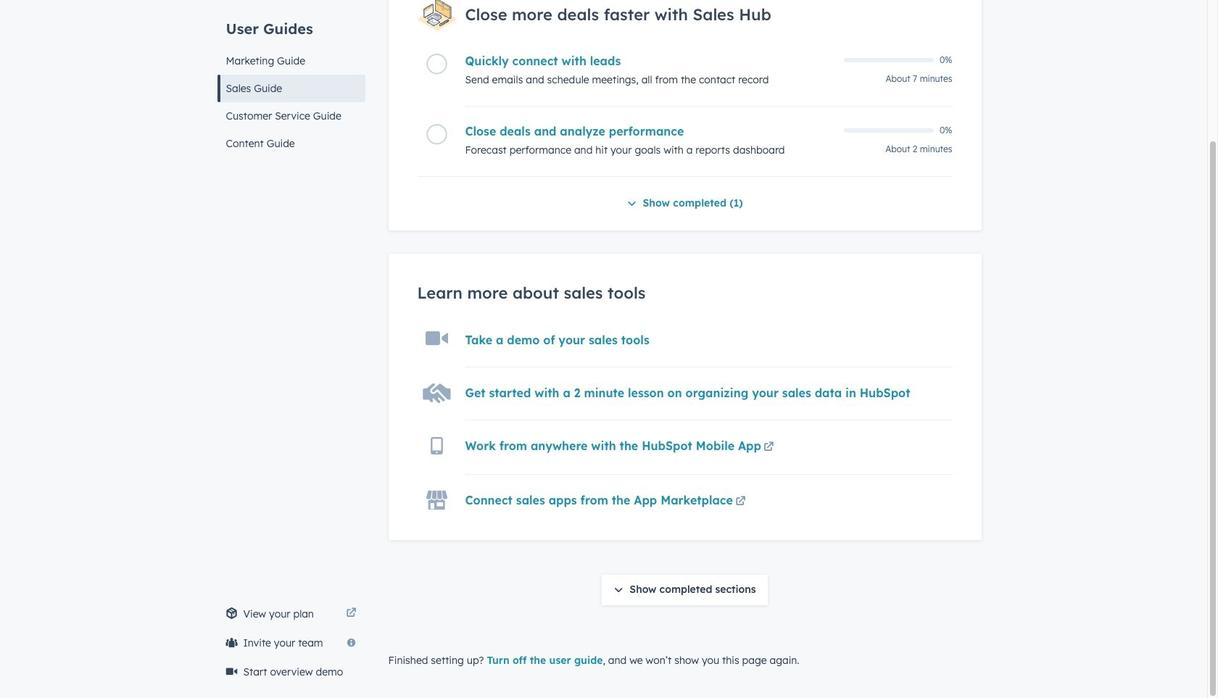 Task type: describe. For each thing, give the bounding box(es) containing it.
user guides element
[[217, 0, 365, 157]]

0 horizontal spatial link opens in a new window image
[[346, 605, 356, 623]]

1 horizontal spatial link opens in a new window image
[[736, 494, 746, 511]]



Task type: vqa. For each thing, say whether or not it's contained in the screenshot.
the Start 0 tasks 'button'
no



Task type: locate. For each thing, give the bounding box(es) containing it.
0 vertical spatial link opens in a new window image
[[736, 494, 746, 511]]

link opens in a new window image
[[764, 439, 774, 457], [764, 442, 774, 453], [736, 497, 746, 507], [346, 608, 356, 619]]

link opens in a new window image
[[736, 494, 746, 511], [346, 605, 356, 623]]

1 vertical spatial link opens in a new window image
[[346, 605, 356, 623]]



